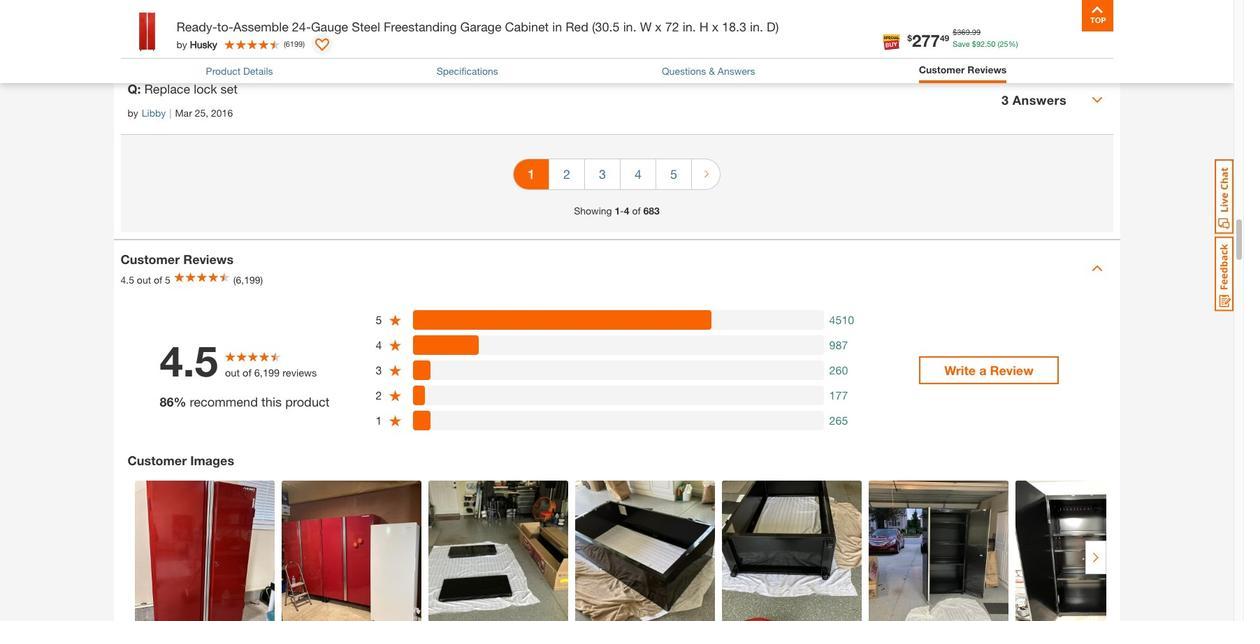 Task type: describe. For each thing, give the bounding box(es) containing it.
product details
[[206, 65, 273, 77]]

24-
[[292, 19, 311, 34]]

$ 277 49
[[908, 30, 950, 50]]

0 vertical spatial customer
[[919, 64, 965, 76]]

display image
[[315, 38, 329, 52]]

3 inside navigation
[[599, 167, 606, 182]]

q: for q: replace lock set
[[128, 81, 141, 97]]

h
[[700, 19, 709, 34]]

handyman
[[142, 38, 189, 50]]

5 link
[[656, 160, 691, 190]]

lock
[[194, 81, 217, 97]]

a inside questions element
[[189, 12, 196, 27]]

1 vertical spatial customer
[[121, 252, 180, 267]]

5 inside "link"
[[670, 167, 677, 182]]

)
[[303, 39, 305, 48]]

by down ready- at top left
[[177, 38, 187, 50]]

this
[[262, 394, 282, 409]]

feb
[[198, 38, 215, 50]]

is
[[144, 12, 154, 27]]

1 x from the left
[[655, 19, 662, 34]]

by for replace
[[128, 107, 138, 119]]

99
[[972, 27, 981, 36]]

answers for is there a similar husky 72"h cabinet in 30" width?
[[1013, 23, 1067, 38]]

similar
[[200, 12, 236, 27]]

$ 369 . 99 save $ 92 . 50 ( 25 %)
[[953, 27, 1018, 48]]

gauge
[[311, 19, 348, 34]]

libby
[[142, 107, 166, 119]]

0 vertical spatial of
[[632, 205, 641, 217]]

product image image
[[124, 7, 170, 52]]

1 horizontal spatial customer reviews
[[919, 64, 1007, 76]]

a inside button
[[980, 363, 987, 378]]

2 horizontal spatial 4
[[635, 167, 642, 182]]

%
[[174, 394, 186, 409]]

specifications
[[437, 65, 498, 77]]

72
[[665, 19, 679, 34]]

steel
[[352, 19, 380, 34]]

(6,199)
[[233, 274, 263, 286]]

| for there
[[193, 38, 195, 50]]

1 vertical spatial answers
[[718, 65, 755, 77]]

2016 for a
[[229, 38, 251, 50]]

star icon image for 1
[[388, 414, 402, 428]]

by libby | mar 25, 2016
[[128, 107, 233, 119]]

( 6199 )
[[284, 39, 305, 48]]

star icon image for 4
[[388, 339, 402, 352]]

by husky
[[177, 38, 217, 50]]

50
[[987, 39, 996, 48]]

out of 6,199 reviews
[[225, 367, 317, 379]]

1,
[[218, 38, 226, 50]]

ready-to-assemble 24-gauge steel freestanding garage cabinet in red (30.5 in. w x 72 in. h x 18.3 in. d)
[[177, 19, 779, 34]]

there
[[157, 12, 186, 27]]

save
[[953, 39, 970, 48]]

2 vertical spatial 4
[[376, 339, 382, 352]]

1 horizontal spatial of
[[243, 367, 251, 379]]

2 inside navigation
[[563, 167, 570, 182]]

by handyman | feb 1, 2016
[[128, 38, 251, 50]]

2 vertical spatial customer
[[128, 453, 187, 469]]

1 vertical spatial 4
[[624, 205, 630, 217]]

3 link
[[585, 160, 620, 190]]

2 link
[[549, 160, 584, 190]]

review
[[990, 363, 1034, 378]]

$ for 369
[[953, 27, 957, 36]]

1 vertical spatial .
[[985, 39, 987, 48]]

0 horizontal spatial husky
[[190, 38, 217, 50]]

30"
[[368, 12, 388, 27]]

red
[[566, 19, 589, 34]]

set
[[221, 81, 238, 97]]

25,
[[195, 107, 208, 119]]

2016 for set
[[211, 107, 233, 119]]

mar
[[175, 107, 192, 119]]

2 horizontal spatial $
[[972, 39, 977, 48]]

product
[[206, 65, 241, 77]]

987
[[830, 339, 848, 352]]

cabinet
[[310, 12, 352, 27]]

86 % recommend this product
[[160, 394, 330, 409]]

star icon image for 5
[[388, 314, 402, 327]]

recommend
[[190, 394, 258, 409]]

questions & answers
[[662, 65, 755, 77]]

1 horizontal spatial in
[[552, 19, 562, 34]]

4510
[[830, 313, 854, 327]]

0 horizontal spatial of
[[154, 274, 162, 286]]

navigation containing 2
[[513, 149, 721, 204]]

to-
[[217, 19, 233, 34]]

assemble
[[233, 19, 289, 34]]



Task type: locate. For each thing, give the bounding box(es) containing it.
2016 right "25,"
[[211, 107, 233, 119]]

garage
[[460, 19, 502, 34]]

1 horizontal spatial 1
[[615, 205, 620, 217]]

3 in. from the left
[[750, 19, 763, 34]]

260
[[830, 364, 848, 377]]

-
[[620, 205, 624, 217]]

1 vertical spatial |
[[169, 107, 172, 119]]

1 horizontal spatial x
[[712, 19, 719, 34]]

feedback link image
[[1215, 236, 1234, 312]]

answers right &
[[718, 65, 755, 77]]

customer up 4.5 out of 5
[[121, 252, 180, 267]]

0 horizontal spatial 2
[[376, 389, 382, 402]]

|
[[193, 38, 195, 50], [169, 107, 172, 119]]

0 horizontal spatial $
[[908, 32, 912, 43]]

25
[[1000, 39, 1009, 48]]

0 horizontal spatial 4
[[376, 339, 382, 352]]

%)
[[1009, 39, 1018, 48]]

0 vertical spatial husky
[[239, 12, 275, 27]]

0 horizontal spatial out
[[137, 274, 151, 286]]

images
[[190, 453, 234, 469]]

libby button
[[142, 106, 166, 120]]

x right 'h'
[[712, 19, 719, 34]]

top button
[[1082, 0, 1113, 31]]

0 vertical spatial 2
[[563, 167, 570, 182]]

5 star icon image from the top
[[388, 414, 402, 428]]

277
[[912, 30, 940, 50]]

2 horizontal spatial 5
[[670, 167, 677, 182]]

1 q: from the top
[[128, 12, 141, 27]]

0 horizontal spatial in
[[355, 12, 365, 27]]

customer
[[919, 64, 965, 76], [121, 252, 180, 267], [128, 453, 187, 469]]

w
[[640, 19, 652, 34]]

1 horizontal spatial reviews
[[968, 64, 1007, 76]]

caret image
[[1092, 95, 1103, 106]]

265
[[830, 414, 848, 427]]

( inside $ 369 . 99 save $ 92 . 50 ( 25 %)
[[998, 39, 1000, 48]]

(30.5
[[592, 19, 620, 34]]

1 horizontal spatial in.
[[683, 19, 696, 34]]

18.3
[[722, 19, 747, 34]]

0 horizontal spatial 1
[[376, 414, 382, 427]]

0 vertical spatial 2016
[[229, 38, 251, 50]]

177
[[830, 389, 848, 402]]

3 star icon image from the top
[[388, 364, 402, 378]]

customer images
[[128, 453, 234, 469]]

1 vertical spatial 1
[[376, 414, 382, 427]]

4.5 for 4.5
[[160, 336, 218, 386]]

0 vertical spatial 5
[[670, 167, 677, 182]]

.
[[970, 27, 972, 36], [985, 39, 987, 48]]

answers left caret icon
[[1013, 92, 1067, 108]]

2 vertical spatial 5
[[376, 313, 382, 327]]

questions element
[[121, 0, 1113, 135]]

product
[[285, 394, 330, 409]]

q: for q: is there a similar husky 72"h cabinet in 30" width?
[[128, 12, 141, 27]]

2016 right 1,
[[229, 38, 251, 50]]

q:
[[128, 12, 141, 27], [128, 81, 141, 97]]

0 horizontal spatial .
[[970, 27, 972, 36]]

0 vertical spatial 4.5
[[121, 274, 134, 286]]

92
[[977, 39, 985, 48]]

a right there on the top of the page
[[189, 12, 196, 27]]

4.5 for 4.5 out of 5
[[121, 274, 134, 286]]

2 x from the left
[[712, 19, 719, 34]]

customer reviews button
[[919, 62, 1007, 80], [919, 62, 1007, 77]]

replace
[[144, 81, 190, 97]]

0 horizontal spatial 4.5
[[121, 274, 134, 286]]

ready-
[[177, 19, 217, 34]]

in. left 'h'
[[683, 19, 696, 34]]

1 vertical spatial customer reviews
[[121, 252, 234, 267]]

0 vertical spatial 4
[[635, 167, 642, 182]]

1 vertical spatial 2016
[[211, 107, 233, 119]]

in.
[[623, 19, 637, 34], [683, 19, 696, 34], [750, 19, 763, 34]]

$ down 99
[[972, 39, 977, 48]]

questions
[[662, 65, 706, 77]]

by left the libby button
[[128, 107, 138, 119]]

72"h
[[278, 12, 307, 27]]

4.5 out of 5
[[121, 274, 170, 286]]

answers up %)
[[1013, 23, 1067, 38]]

1 vertical spatial husky
[[190, 38, 217, 50]]

0 vertical spatial reviews
[[968, 64, 1007, 76]]

0 vertical spatial |
[[193, 38, 195, 50]]

1 horizontal spatial .
[[985, 39, 987, 48]]

2 vertical spatial of
[[243, 367, 251, 379]]

0 horizontal spatial 5
[[165, 274, 170, 286]]

0 vertical spatial answers
[[1013, 23, 1067, 38]]

answers for replace lock set
[[1013, 92, 1067, 108]]

husky left 1,
[[190, 38, 217, 50]]

a
[[189, 12, 196, 27], [980, 363, 987, 378]]

0 vertical spatial out
[[137, 274, 151, 286]]

2 ( from the left
[[284, 39, 286, 48]]

1 horizontal spatial (
[[998, 39, 1000, 48]]

navigation
[[513, 149, 721, 204]]

2 horizontal spatial in.
[[750, 19, 763, 34]]

handyman button
[[142, 37, 189, 51]]

683
[[643, 205, 660, 217]]

| left mar
[[169, 107, 172, 119]]

0 horizontal spatial a
[[189, 12, 196, 27]]

0 horizontal spatial customer reviews
[[121, 252, 234, 267]]

(
[[998, 39, 1000, 48], [284, 39, 286, 48]]

husky
[[239, 12, 275, 27], [190, 38, 217, 50]]

1 horizontal spatial 4.5
[[160, 336, 218, 386]]

1 horizontal spatial 2
[[563, 167, 570, 182]]

2 vertical spatial answers
[[1013, 92, 1067, 108]]

2 star icon image from the top
[[388, 339, 402, 352]]

in. left "w"
[[623, 19, 637, 34]]

star icon image
[[388, 314, 402, 327], [388, 339, 402, 352], [388, 364, 402, 378], [388, 389, 402, 403], [388, 414, 402, 428]]

1 horizontal spatial |
[[193, 38, 195, 50]]

star icon image for 2
[[388, 389, 402, 403]]

in inside questions element
[[355, 12, 365, 27]]

by
[[128, 38, 138, 50], [177, 38, 187, 50], [128, 107, 138, 119]]

1 vertical spatial 5
[[165, 274, 170, 286]]

$ for 277
[[908, 32, 912, 43]]

1 horizontal spatial husky
[[239, 12, 275, 27]]

in. left "d)"
[[750, 19, 763, 34]]

1 3 answers from the top
[[1002, 23, 1067, 38]]

$
[[953, 27, 957, 36], [908, 32, 912, 43], [972, 39, 977, 48]]

showing
[[574, 205, 612, 217]]

out
[[137, 274, 151, 286], [225, 367, 240, 379]]

1 vertical spatial 3 answers
[[1002, 92, 1067, 108]]

2 in. from the left
[[683, 19, 696, 34]]

86
[[160, 394, 174, 409]]

1 horizontal spatial out
[[225, 367, 240, 379]]

by left handyman button
[[128, 38, 138, 50]]

49
[[940, 32, 950, 43]]

( right '50'
[[998, 39, 1000, 48]]

in left the "red"
[[552, 19, 562, 34]]

write a review
[[945, 363, 1034, 378]]

in
[[355, 12, 365, 27], [552, 19, 562, 34]]

369
[[957, 27, 970, 36]]

1 vertical spatial 4.5
[[160, 336, 218, 386]]

0 vertical spatial 3 answers
[[1002, 23, 1067, 38]]

1 horizontal spatial $
[[953, 27, 957, 36]]

customer down 49
[[919, 64, 965, 76]]

q: is there a similar husky 72"h cabinet in 30" width?
[[128, 12, 429, 27]]

in left 30"
[[355, 12, 365, 27]]

1 vertical spatial reviews
[[183, 252, 234, 267]]

3 answers down %)
[[1002, 92, 1067, 108]]

write
[[945, 363, 976, 378]]

0 horizontal spatial in.
[[623, 19, 637, 34]]

3
[[1002, 23, 1009, 38], [1002, 92, 1009, 108], [599, 167, 606, 182], [376, 364, 382, 377]]

width?
[[391, 12, 429, 27]]

2 q: from the top
[[128, 81, 141, 97]]

4 link
[[621, 160, 656, 190]]

caret image
[[1092, 263, 1103, 274]]

$ inside $ 277 49
[[908, 32, 912, 43]]

1 vertical spatial 2
[[376, 389, 382, 402]]

1 star icon image from the top
[[388, 314, 402, 327]]

showing 1 - 4 of 683
[[574, 205, 660, 217]]

6,199
[[254, 367, 280, 379]]

0 vertical spatial customer reviews
[[919, 64, 1007, 76]]

1
[[615, 205, 620, 217], [376, 414, 382, 427]]

6199
[[286, 39, 303, 48]]

cabinet
[[505, 19, 549, 34]]

3 answers up %)
[[1002, 23, 1067, 38]]

1 horizontal spatial a
[[980, 363, 987, 378]]

customer left images
[[128, 453, 187, 469]]

1 ( from the left
[[998, 39, 1000, 48]]

1 vertical spatial of
[[154, 274, 162, 286]]

| left feb
[[193, 38, 195, 50]]

q: left the replace
[[128, 81, 141, 97]]

reviews down '50'
[[968, 64, 1007, 76]]

4
[[635, 167, 642, 182], [624, 205, 630, 217], [376, 339, 382, 352]]

live chat image
[[1215, 159, 1234, 234]]

write a review button
[[919, 357, 1059, 385]]

of
[[632, 205, 641, 217], [154, 274, 162, 286], [243, 367, 251, 379]]

q: left is
[[128, 12, 141, 27]]

by for is
[[128, 38, 138, 50]]

2 3 answers from the top
[[1002, 92, 1067, 108]]

0 horizontal spatial reviews
[[183, 252, 234, 267]]

q: replace lock set
[[128, 81, 238, 97]]

$ right 49
[[953, 27, 957, 36]]

4.5
[[121, 274, 134, 286], [160, 336, 218, 386]]

x right "w"
[[655, 19, 662, 34]]

&
[[709, 65, 715, 77]]

0 vertical spatial q:
[[128, 12, 141, 27]]

reviews
[[283, 367, 317, 379]]

$ left 49
[[908, 32, 912, 43]]

a right write
[[980, 363, 987, 378]]

2016
[[229, 38, 251, 50], [211, 107, 233, 119]]

0 horizontal spatial x
[[655, 19, 662, 34]]

0 vertical spatial .
[[970, 27, 972, 36]]

4 star icon image from the top
[[388, 389, 402, 403]]

| for lock
[[169, 107, 172, 119]]

details
[[243, 65, 273, 77]]

0 vertical spatial a
[[189, 12, 196, 27]]

customer reviews up 4.5 out of 5
[[121, 252, 234, 267]]

0 vertical spatial 1
[[615, 205, 620, 217]]

customer reviews down save
[[919, 64, 1007, 76]]

x
[[655, 19, 662, 34], [712, 19, 719, 34]]

freestanding
[[384, 19, 457, 34]]

1 horizontal spatial 4
[[624, 205, 630, 217]]

1 vertical spatial out
[[225, 367, 240, 379]]

star icon image for 3
[[388, 364, 402, 378]]

answers
[[1013, 23, 1067, 38], [718, 65, 755, 77], [1013, 92, 1067, 108]]

d)
[[767, 19, 779, 34]]

1 in. from the left
[[623, 19, 637, 34]]

0 horizontal spatial (
[[284, 39, 286, 48]]

1 horizontal spatial 5
[[376, 313, 382, 327]]

1 vertical spatial q:
[[128, 81, 141, 97]]

reviews
[[968, 64, 1007, 76], [183, 252, 234, 267]]

2
[[563, 167, 570, 182], [376, 389, 382, 402]]

2 horizontal spatial of
[[632, 205, 641, 217]]

( left )
[[284, 39, 286, 48]]

3 answers
[[1002, 23, 1067, 38], [1002, 92, 1067, 108]]

1 vertical spatial a
[[980, 363, 987, 378]]

3 answers for q: is there a similar husky 72"h cabinet in 30" width?
[[1002, 23, 1067, 38]]

product details button
[[206, 64, 273, 78], [206, 64, 273, 78]]

husky inside questions element
[[239, 12, 275, 27]]

3 answers for q: replace lock set
[[1002, 92, 1067, 108]]

specifications button
[[437, 64, 498, 78], [437, 64, 498, 78]]

0 horizontal spatial |
[[169, 107, 172, 119]]

reviews up (6,199)
[[183, 252, 234, 267]]

husky right the to-
[[239, 12, 275, 27]]



Task type: vqa. For each thing, say whether or not it's contained in the screenshot.


